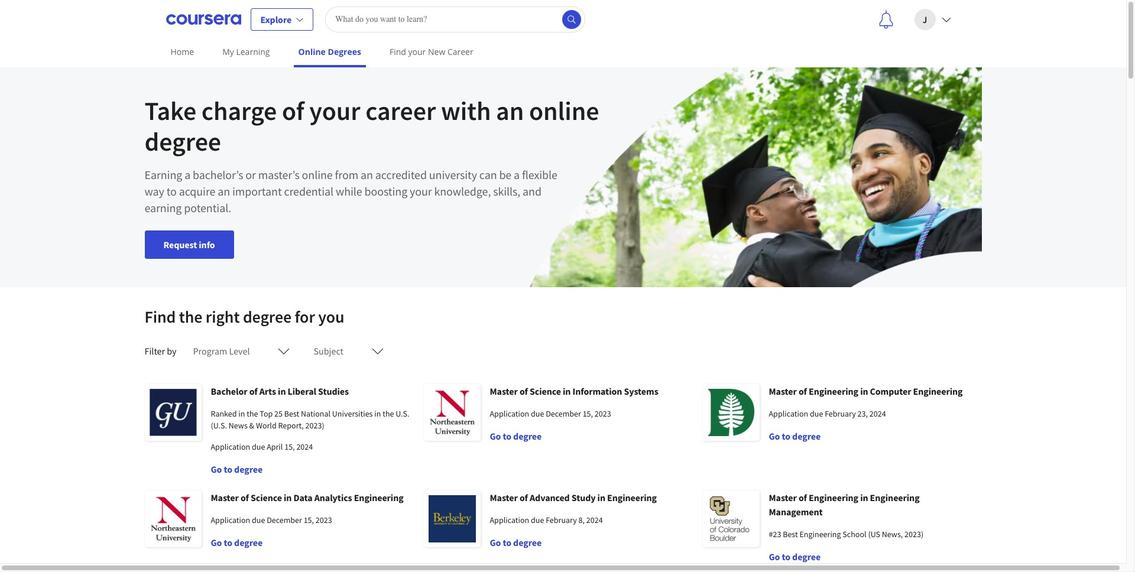Task type: describe. For each thing, give the bounding box(es) containing it.
application for master of advanced study in engineering
[[490, 515, 530, 526]]

take
[[145, 95, 196, 127]]

home
[[171, 46, 194, 57]]

in left data
[[284, 492, 292, 504]]

engineering right analytics
[[354, 492, 404, 504]]

filter
[[145, 345, 165, 357]]

go to degree for master of advanced study in engineering
[[490, 537, 542, 549]]

to for master of advanced study in engineering
[[503, 537, 512, 549]]

go to degree for master of science in data analytics engineering
[[211, 537, 263, 549]]

level
[[229, 345, 250, 357]]

due for master of science in data analytics engineering
[[252, 515, 265, 526]]

best inside ranked in the top 25 best national universities in the u.s. (u.s. news & world report, 2023)
[[284, 409, 299, 419]]

my
[[223, 46, 234, 57]]

0 horizontal spatial the
[[179, 306, 202, 328]]

degrees
[[328, 46, 361, 57]]

while
[[336, 184, 362, 199]]

master of science in data analytics engineering
[[211, 492, 404, 504]]

#23 best engineering school (us news, 2023)
[[769, 529, 924, 540]]

to for master of science in information systems
[[503, 431, 512, 442]]

dartmouth college image
[[703, 384, 760, 441]]

2024 for master of advanced study in engineering
[[587, 515, 603, 526]]

15, for data
[[304, 515, 314, 526]]

earning
[[145, 167, 182, 182]]

in left the u.s.
[[375, 409, 381, 419]]

subject
[[314, 345, 344, 357]]

find for find the right degree for you
[[145, 306, 176, 328]]

right
[[206, 306, 240, 328]]

flexible
[[522, 167, 558, 182]]

What do you want to learn? text field
[[325, 6, 586, 32]]

go for master of advanced study in engineering
[[490, 537, 501, 549]]

knowledge,
[[434, 184, 491, 199]]

top
[[260, 409, 273, 419]]

report,
[[278, 421, 304, 431]]

subject button
[[307, 337, 391, 366]]

december for data
[[267, 515, 302, 526]]

master of engineering in engineering management
[[769, 492, 920, 518]]

in up 23, on the bottom of page
[[861, 386, 869, 397]]

study
[[572, 492, 596, 504]]

april
[[267, 442, 283, 452]]

bachelor of arts in liberal studies
[[211, 386, 349, 397]]

program
[[193, 345, 227, 357]]

boosting
[[365, 184, 408, 199]]

to for master of engineering in computer engineering
[[782, 431, 791, 442]]

credential
[[284, 184, 334, 199]]

northeastern university image for master of science in information systems
[[424, 384, 481, 441]]

advanced
[[530, 492, 570, 504]]

master of advanced study in engineering
[[490, 492, 657, 504]]

accredited
[[375, 167, 427, 182]]

data
[[294, 492, 313, 504]]

2023) inside ranked in the top 25 best national universities in the u.s. (u.s. news & world report, 2023)
[[306, 421, 325, 431]]

of for master of science in information systems
[[520, 386, 528, 397]]

engineering up #23 best engineering school (us news, 2023)
[[809, 492, 859, 504]]

info
[[199, 239, 215, 251]]

#23
[[769, 529, 782, 540]]

8,
[[579, 515, 585, 526]]

online
[[298, 46, 326, 57]]

j
[[923, 13, 928, 25]]

my learning link
[[218, 38, 275, 65]]

in up news
[[239, 409, 245, 419]]

liberal
[[288, 386, 316, 397]]

go for master of science in information systems
[[490, 431, 501, 442]]

1 vertical spatial 2023)
[[905, 529, 924, 540]]

15, for information
[[583, 409, 593, 419]]

to for master of science in data analytics engineering
[[224, 537, 232, 549]]

master's
[[258, 167, 300, 182]]

can
[[480, 167, 497, 182]]

universities
[[332, 409, 373, 419]]

go to degree for master of engineering in computer engineering
[[769, 431, 821, 442]]

request
[[164, 239, 197, 251]]

0 vertical spatial your
[[408, 46, 426, 57]]

master of engineering in computer engineering
[[769, 386, 963, 397]]

science for information
[[530, 386, 561, 397]]

bachelor
[[211, 386, 248, 397]]

news,
[[882, 529, 903, 540]]

be
[[499, 167, 512, 182]]

u.s.
[[396, 409, 410, 419]]

2 a from the left
[[514, 167, 520, 182]]

and
[[523, 184, 542, 199]]

arts
[[260, 386, 276, 397]]

application due december 15, 2023 for data
[[211, 515, 332, 526]]

(us
[[869, 529, 881, 540]]

studies
[[318, 386, 349, 397]]

engineering right study
[[607, 492, 657, 504]]

december for information
[[546, 409, 581, 419]]

computer
[[870, 386, 912, 397]]

application due february 8, 2024
[[490, 515, 603, 526]]

engineering up application due february 23, 2024
[[809, 386, 859, 397]]

bachelor's
[[193, 167, 243, 182]]

from
[[335, 167, 359, 182]]

university of colorado boulder image
[[703, 491, 760, 548]]

engineering down management
[[800, 529, 841, 540]]

program level button
[[186, 337, 297, 366]]

earning
[[145, 201, 182, 215]]

due for master of science in information systems
[[531, 409, 544, 419]]

(u.s.
[[211, 421, 227, 431]]

go to degree for master of engineering in engineering management
[[769, 551, 821, 563]]

learning
[[236, 46, 270, 57]]

by
[[167, 345, 177, 357]]

j button
[[905, 0, 961, 38]]

way
[[145, 184, 164, 199]]

news
[[229, 421, 248, 431]]

skills,
[[493, 184, 521, 199]]

due left april
[[252, 442, 265, 452]]

take charge of your career with an online degree
[[145, 95, 599, 158]]

go for master of science in data analytics engineering
[[211, 537, 222, 549]]

find your new career link
[[385, 38, 478, 65]]

new
[[428, 46, 446, 57]]

systems
[[624, 386, 659, 397]]

ranked in the top 25 best national universities in the u.s. (u.s. news & world report, 2023)
[[211, 409, 410, 431]]

degree inside take charge of your career with an online degree
[[145, 125, 221, 158]]

1 vertical spatial 2024
[[297, 442, 313, 452]]

find your new career
[[390, 46, 474, 57]]

1 horizontal spatial the
[[247, 409, 258, 419]]

online inside earning a bachelor's or master's online from an accredited university can be a flexible way to acquire an important credential while boosting your knowledge, skills, and earning potential.
[[302, 167, 333, 182]]



Task type: vqa. For each thing, say whether or not it's contained in the screenshot.


Task type: locate. For each thing, give the bounding box(es) containing it.
you
[[318, 306, 345, 328]]

career
[[448, 46, 474, 57]]

due down master of science in data analytics engineering
[[252, 515, 265, 526]]

master for master of science in data analytics engineering
[[211, 492, 239, 504]]

of for master of science in data analytics engineering
[[241, 492, 249, 504]]

february for advanced
[[546, 515, 577, 526]]

None search field
[[325, 6, 586, 32]]

northeastern university image for master of science in data analytics engineering
[[145, 491, 201, 548]]

0 vertical spatial an
[[496, 95, 524, 127]]

1 horizontal spatial online
[[529, 95, 599, 127]]

engineering up news,
[[870, 492, 920, 504]]

0 horizontal spatial science
[[251, 492, 282, 504]]

0 vertical spatial 15,
[[583, 409, 593, 419]]

2024
[[870, 409, 886, 419], [297, 442, 313, 452], [587, 515, 603, 526]]

go
[[490, 431, 501, 442], [769, 431, 780, 442], [211, 464, 222, 476], [211, 537, 222, 549], [490, 537, 501, 549], [769, 551, 780, 563]]

to
[[167, 184, 177, 199], [503, 431, 512, 442], [782, 431, 791, 442], [224, 464, 232, 476], [224, 537, 232, 549], [503, 537, 512, 549], [782, 551, 791, 563]]

application due december 15, 2023 down master of science in information systems
[[490, 409, 611, 419]]

0 horizontal spatial february
[[546, 515, 577, 526]]

1 vertical spatial best
[[783, 529, 798, 540]]

online degrees
[[298, 46, 361, 57]]

of for master of engineering in engineering management
[[799, 492, 807, 504]]

online
[[529, 95, 599, 127], [302, 167, 333, 182]]

career
[[366, 95, 436, 127]]

application
[[490, 409, 530, 419], [769, 409, 809, 419], [211, 442, 250, 452], [211, 515, 250, 526], [490, 515, 530, 526]]

1 horizontal spatial 2023)
[[905, 529, 924, 540]]

1 vertical spatial your
[[310, 95, 361, 127]]

0 horizontal spatial application due december 15, 2023
[[211, 515, 332, 526]]

1 vertical spatial 15,
[[285, 442, 295, 452]]

the left right
[[179, 306, 202, 328]]

2023 down analytics
[[316, 515, 332, 526]]

home link
[[166, 38, 199, 65]]

the left the u.s.
[[383, 409, 394, 419]]

an right from
[[361, 167, 373, 182]]

master for master of advanced study in engineering
[[490, 492, 518, 504]]

1 vertical spatial northeastern university image
[[145, 491, 201, 548]]

application due december 15, 2023 down data
[[211, 515, 332, 526]]

master for master of science in information systems
[[490, 386, 518, 397]]

1 horizontal spatial a
[[514, 167, 520, 182]]

february for engineering
[[825, 409, 856, 419]]

0 horizontal spatial 2023
[[316, 515, 332, 526]]

1 horizontal spatial science
[[530, 386, 561, 397]]

application for master of science in data analytics engineering
[[211, 515, 250, 526]]

application for master of science in information systems
[[490, 409, 530, 419]]

find left new
[[390, 46, 406, 57]]

science for data
[[251, 492, 282, 504]]

due down master of science in information systems
[[531, 409, 544, 419]]

a up acquire
[[185, 167, 191, 182]]

the up &
[[247, 409, 258, 419]]

online inside take charge of your career with an online degree
[[529, 95, 599, 127]]

2023) down 'national'
[[306, 421, 325, 431]]

find the right degree for you
[[145, 306, 345, 328]]

1 horizontal spatial an
[[361, 167, 373, 182]]

science left information
[[530, 386, 561, 397]]

0 vertical spatial 2023)
[[306, 421, 325, 431]]

2 horizontal spatial 15,
[[583, 409, 593, 419]]

1 horizontal spatial 2023
[[595, 409, 611, 419]]

for
[[295, 306, 315, 328]]

2023) right news,
[[905, 529, 924, 540]]

of for master of engineering in computer engineering
[[799, 386, 807, 397]]

15, down master of science in data analytics engineering
[[304, 515, 314, 526]]

1 vertical spatial 2023
[[316, 515, 332, 526]]

1 horizontal spatial application due december 15, 2023
[[490, 409, 611, 419]]

ranked
[[211, 409, 237, 419]]

management
[[769, 506, 823, 518]]

your down "online degrees" "link"
[[310, 95, 361, 127]]

december
[[546, 409, 581, 419], [267, 515, 302, 526]]

your inside take charge of your career with an online degree
[[310, 95, 361, 127]]

northeastern university image
[[424, 384, 481, 441], [145, 491, 201, 548]]

2 vertical spatial your
[[410, 184, 432, 199]]

request info
[[164, 239, 215, 251]]

2 horizontal spatial an
[[496, 95, 524, 127]]

15,
[[583, 409, 593, 419], [285, 442, 295, 452], [304, 515, 314, 526]]

1 vertical spatial find
[[145, 306, 176, 328]]

go to degree
[[490, 431, 542, 442], [769, 431, 821, 442], [211, 464, 263, 476], [211, 537, 263, 549], [490, 537, 542, 549], [769, 551, 821, 563]]

2024 right 23, on the bottom of page
[[870, 409, 886, 419]]

0 vertical spatial northeastern university image
[[424, 384, 481, 441]]

best right #23
[[783, 529, 798, 540]]

0 vertical spatial 2023
[[595, 409, 611, 419]]

engineering
[[809, 386, 859, 397], [914, 386, 963, 397], [354, 492, 404, 504], [607, 492, 657, 504], [809, 492, 859, 504], [870, 492, 920, 504], [800, 529, 841, 540]]

find up filter by
[[145, 306, 176, 328]]

in right arts
[[278, 386, 286, 397]]

your
[[408, 46, 426, 57], [310, 95, 361, 127], [410, 184, 432, 199]]

15, down information
[[583, 409, 593, 419]]

in right study
[[598, 492, 606, 504]]

2023 for data
[[316, 515, 332, 526]]

explore button
[[250, 8, 314, 30]]

0 horizontal spatial an
[[218, 184, 230, 199]]

1 horizontal spatial 15,
[[304, 515, 314, 526]]

go for master of engineering in computer engineering
[[769, 431, 780, 442]]

engineering right computer
[[914, 386, 963, 397]]

degree
[[145, 125, 221, 158], [243, 306, 292, 328], [513, 431, 542, 442], [793, 431, 821, 442], [234, 464, 263, 476], [234, 537, 263, 549], [513, 537, 542, 549], [793, 551, 821, 563]]

explore
[[261, 13, 292, 25]]

your left new
[[408, 46, 426, 57]]

due down advanced
[[531, 515, 544, 526]]

1 vertical spatial an
[[361, 167, 373, 182]]

filter by
[[145, 345, 177, 357]]

february left 8,
[[546, 515, 577, 526]]

coursera image
[[166, 10, 241, 29]]

1 vertical spatial february
[[546, 515, 577, 526]]

1 vertical spatial application due december 15, 2023
[[211, 515, 332, 526]]

1 horizontal spatial 2024
[[587, 515, 603, 526]]

0 horizontal spatial best
[[284, 409, 299, 419]]

0 vertical spatial best
[[284, 409, 299, 419]]

information
[[573, 386, 622, 397]]

acquire
[[179, 184, 216, 199]]

find
[[390, 46, 406, 57], [145, 306, 176, 328]]

&
[[249, 421, 254, 431]]

program level
[[193, 345, 250, 357]]

0 vertical spatial application due december 15, 2023
[[490, 409, 611, 419]]

best up the report,
[[284, 409, 299, 419]]

0 horizontal spatial a
[[185, 167, 191, 182]]

of for master of advanced study in engineering
[[520, 492, 528, 504]]

application due december 15, 2023 for information
[[490, 409, 611, 419]]

1 horizontal spatial february
[[825, 409, 856, 419]]

a right be
[[514, 167, 520, 182]]

find for find your new career
[[390, 46, 406, 57]]

an
[[496, 95, 524, 127], [361, 167, 373, 182], [218, 184, 230, 199]]

1 horizontal spatial northeastern university image
[[424, 384, 481, 441]]

master for master of engineering in computer engineering
[[769, 386, 797, 397]]

request info button
[[145, 231, 234, 259]]

georgetown university image
[[145, 384, 201, 441]]

university of california, berkeley image
[[424, 491, 481, 548]]

0 horizontal spatial 2024
[[297, 442, 313, 452]]

2 horizontal spatial 2024
[[870, 409, 886, 419]]

your inside earning a bachelor's or master's online from an accredited university can be a flexible way to acquire an important credential while boosting your knowledge, skills, and earning potential.
[[410, 184, 432, 199]]

an inside take charge of your career with an online degree
[[496, 95, 524, 127]]

2024 for master of engineering in computer engineering
[[870, 409, 886, 419]]

online degrees link
[[294, 38, 366, 67]]

in left information
[[563, 386, 571, 397]]

master
[[490, 386, 518, 397], [769, 386, 797, 397], [211, 492, 239, 504], [490, 492, 518, 504], [769, 492, 797, 504]]

0 vertical spatial december
[[546, 409, 581, 419]]

february left 23, on the bottom of page
[[825, 409, 856, 419]]

december down data
[[267, 515, 302, 526]]

1 horizontal spatial best
[[783, 529, 798, 540]]

or
[[246, 167, 256, 182]]

0 vertical spatial 2024
[[870, 409, 886, 419]]

0 vertical spatial science
[[530, 386, 561, 397]]

potential.
[[184, 201, 231, 215]]

national
[[301, 409, 331, 419]]

of inside master of engineering in engineering management
[[799, 492, 807, 504]]

master inside master of engineering in engineering management
[[769, 492, 797, 504]]

2024 right 8,
[[587, 515, 603, 526]]

in inside master of engineering in engineering management
[[861, 492, 869, 504]]

2023)
[[306, 421, 325, 431], [905, 529, 924, 540]]

15, right april
[[285, 442, 295, 452]]

application due april 15, 2024
[[211, 442, 313, 452]]

1 vertical spatial online
[[302, 167, 333, 182]]

0 horizontal spatial 15,
[[285, 442, 295, 452]]

application for master of engineering in computer engineering
[[769, 409, 809, 419]]

due for master of advanced study in engineering
[[531, 515, 544, 526]]

in
[[278, 386, 286, 397], [563, 386, 571, 397], [861, 386, 869, 397], [239, 409, 245, 419], [375, 409, 381, 419], [284, 492, 292, 504], [598, 492, 606, 504], [861, 492, 869, 504]]

0 horizontal spatial northeastern university image
[[145, 491, 201, 548]]

2 vertical spatial an
[[218, 184, 230, 199]]

university
[[429, 167, 477, 182]]

school
[[843, 529, 867, 540]]

application due february 23, 2024
[[769, 409, 886, 419]]

1 horizontal spatial december
[[546, 409, 581, 419]]

earning a bachelor's or master's online from an accredited university can be a flexible way to acquire an important credential while boosting your knowledge, skills, and earning potential.
[[145, 167, 558, 215]]

important
[[232, 184, 282, 199]]

february
[[825, 409, 856, 419], [546, 515, 577, 526]]

with
[[441, 95, 491, 127]]

of for bachelor of arts in liberal studies
[[249, 386, 258, 397]]

your down accredited
[[410, 184, 432, 199]]

the
[[179, 306, 202, 328], [247, 409, 258, 419], [383, 409, 394, 419]]

0 horizontal spatial online
[[302, 167, 333, 182]]

0 vertical spatial online
[[529, 95, 599, 127]]

1 a from the left
[[185, 167, 191, 182]]

of inside take charge of your career with an online degree
[[282, 95, 304, 127]]

2 vertical spatial 2024
[[587, 515, 603, 526]]

0 vertical spatial february
[[825, 409, 856, 419]]

best
[[284, 409, 299, 419], [783, 529, 798, 540]]

application due december 15, 2023
[[490, 409, 611, 419], [211, 515, 332, 526]]

2023 for information
[[595, 409, 611, 419]]

to inside earning a bachelor's or master's online from an accredited university can be a flexible way to acquire an important credential while boosting your knowledge, skills, and earning potential.
[[167, 184, 177, 199]]

go to degree for master of science in information systems
[[490, 431, 542, 442]]

0 horizontal spatial 2023)
[[306, 421, 325, 431]]

analytics
[[314, 492, 352, 504]]

go for master of engineering in engineering management
[[769, 551, 780, 563]]

1 vertical spatial science
[[251, 492, 282, 504]]

2 vertical spatial 15,
[[304, 515, 314, 526]]

master for master of engineering in engineering management
[[769, 492, 797, 504]]

charge
[[202, 95, 277, 127]]

to for master of engineering in engineering management
[[782, 551, 791, 563]]

0 vertical spatial find
[[390, 46, 406, 57]]

0 horizontal spatial find
[[145, 306, 176, 328]]

my learning
[[223, 46, 270, 57]]

1 horizontal spatial find
[[390, 46, 406, 57]]

1 vertical spatial december
[[267, 515, 302, 526]]

in up school
[[861, 492, 869, 504]]

due for master of engineering in computer engineering
[[810, 409, 824, 419]]

23,
[[858, 409, 868, 419]]

2 horizontal spatial the
[[383, 409, 394, 419]]

science left data
[[251, 492, 282, 504]]

2024 down the report,
[[297, 442, 313, 452]]

an down bachelor's
[[218, 184, 230, 199]]

2023
[[595, 409, 611, 419], [316, 515, 332, 526]]

world
[[256, 421, 277, 431]]

an right with
[[496, 95, 524, 127]]

master of science in information systems
[[490, 386, 659, 397]]

december down master of science in information systems
[[546, 409, 581, 419]]

25
[[274, 409, 283, 419]]

due left 23, on the bottom of page
[[810, 409, 824, 419]]

0 horizontal spatial december
[[267, 515, 302, 526]]

2023 down information
[[595, 409, 611, 419]]



